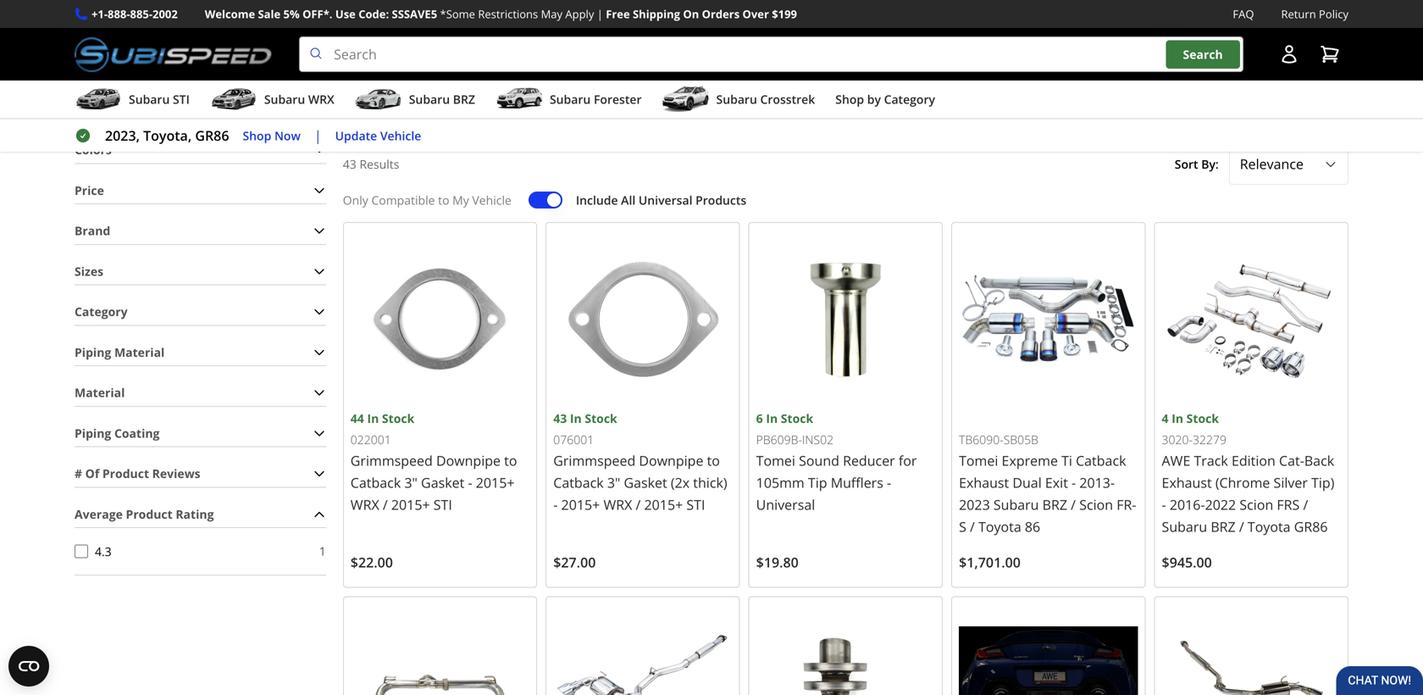 Task type: vqa. For each thing, say whether or not it's contained in the screenshot.
number field
no



Task type: locate. For each thing, give the bounding box(es) containing it.
2 in from the left
[[570, 410, 582, 426]]

1 downpipe from the left
[[436, 451, 501, 470]]

1 horizontal spatial downpipe
[[639, 451, 704, 470]]

1 horizontal spatial |
[[597, 6, 603, 22]]

1 horizontal spatial tomei
[[960, 451, 999, 470]]

brz inside tb6090-sb05b tomei expreme ti catback exhaust dual exit - 2013- 2023 subaru brz / scion fr- s / toyota 86
[[1043, 495, 1068, 514]]

0 horizontal spatial catback
[[351, 473, 401, 492]]

subaru wrx button
[[210, 84, 335, 118]]

open widget image
[[8, 646, 49, 687]]

back right cat
[[130, 34, 158, 50]]

6 in stock pb609b-ins02 tomei sound reducer for 105mm tip mufflers - universal
[[757, 410, 917, 514]]

/
[[383, 495, 388, 514], [636, 495, 641, 514], [1071, 495, 1076, 514], [1304, 495, 1309, 514], [971, 517, 975, 536], [1240, 517, 1245, 536]]

1 horizontal spatial gasket
[[624, 473, 668, 492]]

subaru for subaru forester
[[550, 91, 591, 107]]

0 horizontal spatial vehicle
[[380, 127, 422, 143]]

exhausts
[[397, 34, 450, 50]]

2 heat from the left
[[1048, 34, 1077, 50]]

universal right all
[[639, 192, 693, 208]]

0 horizontal spatial shop
[[243, 127, 271, 143]]

crosstrek
[[761, 91, 816, 107]]

exhaust inside 4 in stock 3020-32279 awe track edition cat-back exhaust (chrome silver tip) - 2016-2022 scion frs / subaru brz / toyota gr86
[[1163, 473, 1213, 492]]

subaru for subaru brz
[[409, 91, 450, 107]]

catback inside "43 in stock 076001 grimmspeed downpipe to catback 3" gasket (2x thick) - 2015+ wrx / 2015+ sti"
[[554, 473, 604, 492]]

remark 4.5" axle-back (double wall stainless tip) - 2022-2023 subaru brz / toyota gr86 image
[[351, 604, 530, 695]]

shop inside dropdown button
[[836, 91, 865, 107]]

2 piping from the top
[[75, 425, 111, 441]]

4 in stock 3020-32279 awe track edition cat-back exhaust (chrome silver tip) - 2016-2022 scion frs / subaru brz / toyota gr86
[[1163, 410, 1335, 536]]

and right gaskets at the top right of the page
[[826, 34, 849, 50]]

43 for 43 results
[[343, 156, 357, 172]]

grimmspeed downpipe to catback 3" gasket (2x thick) - 2015+ wrx / 2015+ sti image
[[554, 230, 733, 409]]

include
[[576, 192, 618, 208]]

and for gaskets
[[826, 34, 849, 50]]

to inside 44 in stock 022001 grimmspeed downpipe to catback 3" gasket - 2015+ wrx / 2015+ sti
[[504, 451, 517, 470]]

0 horizontal spatial universal
[[639, 192, 693, 208]]

stock up 076001
[[585, 410, 618, 426]]

1 horizontal spatial to
[[504, 451, 517, 470]]

scion down the 2013-
[[1080, 495, 1114, 514]]

(chrome
[[1216, 473, 1271, 492]]

1 vertical spatial product
[[126, 506, 173, 522]]

and for tips
[[605, 34, 628, 50]]

gasket inside 44 in stock 022001 grimmspeed downpipe to catback 3" gasket - 2015+ wrx / 2015+ sti
[[421, 473, 465, 492]]

category
[[75, 304, 128, 320]]

1 toyota from the left
[[979, 517, 1022, 536]]

subaru inside "dropdown button"
[[264, 91, 305, 107]]

43 for 43 in stock 076001 grimmspeed downpipe to catback 3" gasket (2x thick) - 2015+ wrx / 2015+ sti
[[554, 410, 567, 426]]

shop for shop featured products
[[596, 86, 645, 114]]

2 toyota from the left
[[1248, 517, 1291, 536]]

exhaust down 'may'
[[528, 34, 575, 50]]

1 grimmspeed from the left
[[351, 451, 433, 470]]

exhaust up 2016-
[[1163, 473, 1213, 492]]

expreme
[[1002, 451, 1059, 470]]

in right 4
[[1172, 410, 1184, 426]]

exhaust up 2023
[[960, 473, 1010, 492]]

&
[[1036, 34, 1045, 50]]

1 stock from the left
[[382, 410, 415, 426]]

back for cat
[[130, 34, 158, 50]]

pipes
[[1265, 34, 1297, 50]]

brz down 2022
[[1211, 517, 1236, 536]]

in inside 6 in stock pb609b-ins02 tomei sound reducer for 105mm tip mufflers - universal
[[766, 410, 778, 426]]

1 vertical spatial gr86
[[1295, 517, 1329, 536]]

shop left now
[[243, 127, 271, 143]]

universal inside 6 in stock pb609b-ins02 tomei sound reducer for 105mm tip mufflers - universal
[[757, 495, 816, 514]]

exhaust tips and silencers link
[[528, 26, 684, 50]]

only
[[343, 192, 369, 208]]

heat right the & at right top
[[1048, 34, 1077, 50]]

shop now
[[243, 127, 301, 143]]

2 vertical spatial brz
[[1211, 517, 1236, 536]]

sti inside 44 in stock 022001 grimmspeed downpipe to catback 3" gasket - 2015+ wrx / 2015+ sti
[[434, 495, 452, 514]]

4 in from the left
[[1172, 410, 1184, 426]]

$199
[[772, 6, 798, 22]]

in inside 44 in stock 022001 grimmspeed downpipe to catback 3" gasket - 2015+ wrx / 2015+ sti
[[367, 410, 379, 426]]

stock inside "43 in stock 076001 grimmspeed downpipe to catback 3" gasket (2x thick) - 2015+ wrx / 2015+ sti"
[[585, 410, 618, 426]]

2 horizontal spatial catback
[[1077, 451, 1127, 470]]

toyota inside tb6090-sb05b tomei expreme ti catback exhaust dual exit - 2013- 2023 subaru brz / scion fr- s / toyota 86
[[979, 517, 1022, 536]]

a subaru wrx thumbnail image image
[[210, 87, 258, 112]]

0 horizontal spatial |
[[314, 126, 322, 145]]

subaru inside 4 in stock 3020-32279 awe track edition cat-back exhaust (chrome silver tip) - 2016-2022 scion frs / subaru brz / toyota gr86
[[1163, 517, 1208, 536]]

sizes button
[[75, 258, 326, 284]]

grimmspeed inside 44 in stock 022001 grimmspeed downpipe to catback 3" gasket - 2015+ wrx / 2015+ sti
[[351, 451, 433, 470]]

2 scion from the left
[[1240, 495, 1274, 514]]

grimmspeed
[[351, 451, 433, 470], [554, 451, 636, 470]]

to for grimmspeed downpipe to catback 3" gasket (2x thick) - 2015+ wrx / 2015+ sti
[[707, 451, 720, 470]]

heat isolation & heat wrap link
[[950, 26, 1111, 50]]

invidia exhaust silencer n1 systems 101mm  - universal image
[[757, 604, 936, 695]]

- inside 6 in stock pb609b-ins02 tomei sound reducer for 105mm tip mufflers - universal
[[887, 473, 892, 492]]

button image
[[1280, 44, 1300, 65]]

heat
[[950, 34, 978, 50], [1048, 34, 1077, 50]]

1 horizontal spatial gr86
[[1295, 517, 1329, 536]]

2 horizontal spatial back
[[1305, 451, 1335, 470]]

1 horizontal spatial wrx
[[351, 495, 379, 514]]

piping down category
[[75, 344, 111, 360]]

2 horizontal spatial shop
[[836, 91, 865, 107]]

stock inside 4 in stock 3020-32279 awe track edition cat-back exhaust (chrome silver tip) - 2016-2022 scion frs / subaru brz / toyota gr86
[[1187, 410, 1220, 426]]

3 stock from the left
[[781, 410, 814, 426]]

edition
[[1232, 451, 1276, 470]]

0 horizontal spatial gasket
[[421, 473, 465, 492]]

in right 6
[[766, 410, 778, 426]]

piping material
[[75, 344, 165, 360]]

brand
[[75, 223, 110, 239]]

0 horizontal spatial and
[[605, 34, 628, 50]]

heat left isolation
[[950, 34, 978, 50]]

material down category
[[114, 344, 165, 360]]

tomei inside tb6090-sb05b tomei expreme ti catback exhaust dual exit - 2013- 2023 subaru brz / scion fr- s / toyota 86
[[960, 451, 999, 470]]

search input field
[[299, 37, 1244, 72]]

43 up 076001
[[554, 410, 567, 426]]

3 in from the left
[[766, 410, 778, 426]]

scion down the (chrome
[[1240, 495, 1274, 514]]

0 vertical spatial piping
[[75, 344, 111, 360]]

1 and from the left
[[605, 34, 628, 50]]

1 vertical spatial vehicle
[[472, 192, 512, 208]]

products
[[741, 86, 828, 114]]

1 heat from the left
[[950, 34, 978, 50]]

43 inside "43 in stock 076001 grimmspeed downpipe to catback 3" gasket (2x thick) - 2015+ wrx / 2015+ sti"
[[554, 410, 567, 426]]

1 3" from the left
[[405, 473, 418, 492]]

wrx
[[308, 91, 335, 107], [351, 495, 379, 514], [604, 495, 633, 514]]

0 horizontal spatial heat
[[950, 34, 978, 50]]

43 down update
[[343, 156, 357, 172]]

policy
[[1320, 6, 1349, 22]]

piping up of
[[75, 425, 111, 441]]

0 horizontal spatial sti
[[173, 91, 190, 107]]

subaru inside tb6090-sb05b tomei expreme ti catback exhaust dual exit - 2013- 2023 subaru brz / scion fr- s / toyota 86
[[994, 495, 1040, 514]]

0 vertical spatial product
[[102, 465, 149, 482]]

1 horizontal spatial grimmspeed
[[554, 451, 636, 470]]

a subaru sti thumbnail image image
[[75, 87, 122, 112]]

subaru inside dropdown button
[[409, 91, 450, 107]]

86
[[1025, 517, 1041, 536]]

2 3" from the left
[[608, 473, 621, 492]]

sti
[[173, 91, 190, 107], [434, 495, 452, 514], [687, 495, 706, 514]]

shop by category
[[836, 91, 936, 107]]

0 vertical spatial material
[[114, 344, 165, 360]]

vehicle
[[380, 127, 422, 143], [472, 192, 512, 208]]

ins02
[[803, 432, 834, 448]]

shop down exhaust tips and silencers on the top of page
[[596, 86, 645, 114]]

0 horizontal spatial tomei
[[757, 451, 796, 470]]

0 horizontal spatial wrx
[[308, 91, 335, 107]]

1 horizontal spatial shop
[[596, 86, 645, 114]]

stock for awe track edition cat-back exhaust (chrome silver tip) - 2016-2022 scion frs / subaru brz / toyota gr86
[[1187, 410, 1220, 426]]

0 horizontal spatial grimmspeed
[[351, 451, 433, 470]]

vehicle right the my
[[472, 192, 512, 208]]

back up tip) in the bottom of the page
[[1305, 451, 1335, 470]]

44
[[351, 410, 364, 426]]

exhaust down 2002
[[161, 34, 209, 50]]

to inside "43 in stock 076001 grimmspeed downpipe to catback 3" gasket (2x thick) - 2015+ wrx / 2015+ sti"
[[707, 451, 720, 470]]

3" for wrx
[[608, 473, 621, 492]]

3" inside 44 in stock 022001 grimmspeed downpipe to catback 3" gasket - 2015+ wrx / 2015+ sti
[[405, 473, 418, 492]]

1 horizontal spatial heat
[[1048, 34, 1077, 50]]

mid
[[1240, 34, 1262, 50]]

back down code:
[[365, 34, 394, 50]]

toyota
[[979, 517, 1022, 536], [1248, 517, 1291, 536]]

- inside tb6090-sb05b tomei expreme ti catback exhaust dual exit - 2013- 2023 subaru brz / scion fr- s / toyota 86
[[1072, 473, 1077, 492]]

brz
[[453, 91, 475, 107], [1043, 495, 1068, 514], [1211, 517, 1236, 536]]

+1-
[[92, 6, 108, 22]]

catback inside 44 in stock 022001 grimmspeed downpipe to catback 3" gasket - 2015+ wrx / 2015+ sti
[[351, 473, 401, 492]]

shop featured products
[[596, 86, 828, 114]]

in for awe track edition cat-back exhaust (chrome silver tip) - 2016-2022 scion frs / subaru brz / toyota gr86
[[1172, 410, 1184, 426]]

1 horizontal spatial back
[[365, 34, 394, 50]]

exhaust
[[161, 34, 209, 50], [528, 34, 575, 50], [726, 34, 773, 50], [1189, 34, 1237, 50], [960, 473, 1010, 492], [1163, 473, 1213, 492]]

Select... button
[[1230, 144, 1349, 185]]

2 stock from the left
[[585, 410, 618, 426]]

sort
[[1175, 156, 1199, 172]]

downpipe inside "43 in stock 076001 grimmspeed downpipe to catback 3" gasket (2x thick) - 2015+ wrx / 2015+ sti"
[[639, 451, 704, 470]]

0 vertical spatial 43
[[343, 156, 357, 172]]

4.3 button
[[75, 545, 88, 558]]

0 vertical spatial |
[[597, 6, 603, 22]]

grimmspeed inside "43 in stock 076001 grimmspeed downpipe to catback 3" gasket (2x thick) - 2015+ wrx / 2015+ sti"
[[554, 451, 636, 470]]

888-
[[108, 6, 130, 22]]

grimmspeed down 076001
[[554, 451, 636, 470]]

subaru crosstrek button
[[662, 84, 816, 118]]

1 piping from the top
[[75, 344, 111, 360]]

2 downpipe from the left
[[639, 451, 704, 470]]

1 horizontal spatial and
[[826, 34, 849, 50]]

1 in from the left
[[367, 410, 379, 426]]

gasket for /
[[624, 473, 668, 492]]

exhaust down over
[[726, 34, 773, 50]]

product down the # of product reviews
[[126, 506, 173, 522]]

free
[[606, 6, 630, 22]]

in up 076001
[[570, 410, 582, 426]]

1 vertical spatial |
[[314, 126, 322, 145]]

subaru inside dropdown button
[[550, 91, 591, 107]]

catback down 076001
[[554, 473, 604, 492]]

in inside "43 in stock 076001 grimmspeed downpipe to catback 3" gasket (2x thick) - 2015+ wrx / 2015+ sti"
[[570, 410, 582, 426]]

/ inside 44 in stock 022001 grimmspeed downpipe to catback 3" gasket - 2015+ wrx / 2015+ sti
[[383, 495, 388, 514]]

1 horizontal spatial brz
[[1043, 495, 1068, 514]]

1 horizontal spatial catback
[[554, 473, 604, 492]]

| left free
[[597, 6, 603, 22]]

1 horizontal spatial universal
[[757, 495, 816, 514]]

2 and from the left
[[826, 34, 849, 50]]

vehicle up results
[[380, 127, 422, 143]]

toyota left 86
[[979, 517, 1022, 536]]

1 horizontal spatial toyota
[[1248, 517, 1291, 536]]

tomei down tb6090-
[[960, 451, 999, 470]]

0 vertical spatial brz
[[453, 91, 475, 107]]

2 grimmspeed from the left
[[554, 451, 636, 470]]

brz left 'a subaru forester thumbnail image'
[[453, 91, 475, 107]]

$27.00
[[554, 553, 596, 571]]

grimmspeed downpipe to catback 3" gasket - 2015+ wrx / 2015+ sti image
[[351, 230, 530, 409]]

tomei inside 6 in stock pb609b-ins02 tomei sound reducer for 105mm tip mufflers - universal
[[757, 451, 796, 470]]

back inside 4 in stock 3020-32279 awe track edition cat-back exhaust (chrome silver tip) - 2016-2022 scion frs / subaru brz / toyota gr86
[[1305, 451, 1335, 470]]

and right "tips"
[[605, 34, 628, 50]]

gr86 down the a subaru wrx thumbnail image
[[195, 126, 229, 145]]

in inside 4 in stock 3020-32279 awe track edition cat-back exhaust (chrome silver tip) - 2016-2022 scion frs / subaru brz / toyota gr86
[[1172, 410, 1184, 426]]

3" inside "43 in stock 076001 grimmspeed downpipe to catback 3" gasket (2x thick) - 2015+ wrx / 2015+ sti"
[[608, 473, 621, 492]]

stock up 32279
[[1187, 410, 1220, 426]]

32279
[[1193, 432, 1227, 448]]

(2x
[[671, 473, 690, 492]]

over
[[743, 6, 769, 22]]

105mm
[[757, 473, 805, 492]]

material up piping coating
[[75, 384, 125, 401]]

+1-888-885-2002 link
[[92, 5, 178, 23]]

grimmspeed for 2015+
[[554, 451, 636, 470]]

dual
[[1013, 473, 1042, 492]]

1 scion from the left
[[1080, 495, 1114, 514]]

mufflers
[[831, 473, 884, 492]]

sti inside "43 in stock 076001 grimmspeed downpipe to catback 3" gasket (2x thick) - 2015+ wrx / 2015+ sti"
[[687, 495, 706, 514]]

0 horizontal spatial back
[[130, 34, 158, 50]]

scion
[[1080, 495, 1114, 514], [1240, 495, 1274, 514]]

1 vertical spatial brz
[[1043, 495, 1068, 514]]

shop for shop by category
[[836, 91, 865, 107]]

2016-
[[1170, 495, 1206, 514]]

0 horizontal spatial toyota
[[979, 517, 1022, 536]]

*some
[[440, 6, 475, 22]]

toyota,
[[143, 126, 192, 145]]

2 tomei from the left
[[757, 451, 796, 470]]

43
[[343, 156, 357, 172], [554, 410, 567, 426]]

cat-
[[1280, 451, 1305, 470]]

brz down exit
[[1043, 495, 1068, 514]]

2 horizontal spatial wrx
[[604, 495, 633, 514]]

and inside 'link'
[[605, 34, 628, 50]]

2015+
[[476, 473, 515, 492], [391, 495, 430, 514], [562, 495, 600, 514], [645, 495, 683, 514]]

downpipe inside 44 in stock 022001 grimmspeed downpipe to catback 3" gasket - 2015+ wrx / 2015+ sti
[[436, 451, 501, 470]]

subaru sti
[[129, 91, 190, 107]]

tomei sound reducer for 105mm tip mufflers - universal image
[[757, 230, 936, 409]]

silencers
[[631, 34, 684, 50]]

gasket
[[421, 473, 465, 492], [624, 473, 668, 492]]

4
[[1163, 410, 1169, 426]]

0 vertical spatial gr86
[[195, 126, 229, 145]]

back for axle
[[365, 34, 394, 50]]

1 horizontal spatial scion
[[1240, 495, 1274, 514]]

1 gasket from the left
[[421, 473, 465, 492]]

0 horizontal spatial downpipe
[[436, 451, 501, 470]]

1 vertical spatial universal
[[757, 495, 816, 514]]

subaru for subaru wrx
[[264, 91, 305, 107]]

product right of
[[102, 465, 149, 482]]

brz inside 4 in stock 3020-32279 awe track edition cat-back exhaust (chrome silver tip) - 2016-2022 scion frs / subaru brz / toyota gr86
[[1211, 517, 1236, 536]]

in
[[367, 410, 379, 426], [570, 410, 582, 426], [766, 410, 778, 426], [1172, 410, 1184, 426]]

shop for shop now
[[243, 127, 271, 143]]

stock inside 44 in stock 022001 grimmspeed downpipe to catback 3" gasket - 2015+ wrx / 2015+ sti
[[382, 410, 415, 426]]

grimmspeed down 022001
[[351, 451, 433, 470]]

toyota down frs
[[1248, 517, 1291, 536]]

- inside 44 in stock 022001 grimmspeed downpipe to catback 3" gasket - 2015+ wrx / 2015+ sti
[[468, 473, 473, 492]]

stock up 022001
[[382, 410, 415, 426]]

0 horizontal spatial 43
[[343, 156, 357, 172]]

tomei expreme ti catback exhaust dual exit - 2013-2023 subaru brz / scion fr-s / toyota 86 image
[[960, 230, 1139, 409]]

colors
[[75, 142, 112, 158]]

catback down 022001
[[351, 473, 401, 492]]

on
[[683, 6, 699, 22]]

3"
[[405, 473, 418, 492], [608, 473, 621, 492]]

stock up pb609b- at the right of the page
[[781, 410, 814, 426]]

0 vertical spatial vehicle
[[380, 127, 422, 143]]

price button
[[75, 177, 326, 204]]

0 horizontal spatial brz
[[453, 91, 475, 107]]

2 horizontal spatial sti
[[687, 495, 706, 514]]

a subaru crosstrek thumbnail image image
[[662, 87, 710, 112]]

1 vertical spatial material
[[75, 384, 125, 401]]

2 horizontal spatial to
[[707, 451, 720, 470]]

welcome
[[205, 6, 255, 22]]

2013-
[[1080, 473, 1116, 492]]

1 vertical spatial 43
[[554, 410, 567, 426]]

2 horizontal spatial brz
[[1211, 517, 1236, 536]]

in for tomei sound reducer for 105mm tip mufflers - universal
[[766, 410, 778, 426]]

update vehicle
[[335, 127, 422, 143]]

ti
[[1062, 451, 1073, 470]]

coating
[[114, 425, 160, 441]]

gr86 down frs
[[1295, 517, 1329, 536]]

1 tomei from the left
[[960, 451, 999, 470]]

1 horizontal spatial sti
[[434, 495, 452, 514]]

exit
[[1046, 473, 1069, 492]]

2 gasket from the left
[[624, 473, 668, 492]]

1 horizontal spatial 43
[[554, 410, 567, 426]]

gasket inside "43 in stock 076001 grimmspeed downpipe to catback 3" gasket (2x thick) - 2015+ wrx / 2015+ sti"
[[624, 473, 668, 492]]

stock inside 6 in stock pb609b-ins02 tomei sound reducer for 105mm tip mufflers - universal
[[781, 410, 814, 426]]

shop left by
[[836, 91, 865, 107]]

catback up the 2013-
[[1077, 451, 1127, 470]]

0 horizontal spatial to
[[438, 192, 450, 208]]

piping
[[75, 344, 111, 360], [75, 425, 111, 441]]

4 stock from the left
[[1187, 410, 1220, 426]]

in right 44
[[367, 410, 379, 426]]

universal down 105mm
[[757, 495, 816, 514]]

vehicle inside button
[[380, 127, 422, 143]]

0 horizontal spatial 3"
[[405, 473, 418, 492]]

catback for grimmspeed downpipe to catback 3" gasket - 2015+ wrx / 2015+ sti
[[351, 473, 401, 492]]

subaru
[[129, 91, 170, 107], [264, 91, 305, 107], [409, 91, 450, 107], [550, 91, 591, 107], [717, 91, 758, 107], [994, 495, 1040, 514], [1163, 517, 1208, 536]]

stock
[[382, 410, 415, 426], [585, 410, 618, 426], [781, 410, 814, 426], [1187, 410, 1220, 426]]

catback
[[1077, 451, 1127, 470], [351, 473, 401, 492], [554, 473, 604, 492]]

1 horizontal spatial 3"
[[608, 473, 621, 492]]

downpipe for -
[[436, 451, 501, 470]]

1 vertical spatial piping
[[75, 425, 111, 441]]

stock for tomei sound reducer for 105mm tip mufflers - universal
[[781, 410, 814, 426]]

thick)
[[694, 473, 728, 492]]

exhaust inside tb6090-sb05b tomei expreme ti catback exhaust dual exit - 2013- 2023 subaru brz / scion fr- s / toyota 86
[[960, 473, 1010, 492]]

subispeed logo image
[[75, 37, 272, 72]]

0 horizontal spatial scion
[[1080, 495, 1114, 514]]

tomei down pb609b- at the right of the page
[[757, 451, 796, 470]]

| right now
[[314, 126, 322, 145]]

faq link
[[1234, 5, 1255, 23]]



Task type: describe. For each thing, give the bounding box(es) containing it.
sizes
[[75, 263, 103, 279]]

subaru for subaru sti
[[129, 91, 170, 107]]

by
[[868, 91, 881, 107]]

gasket for sti
[[421, 473, 465, 492]]

catback for grimmspeed downpipe to catback 3" gasket (2x thick) - 2015+ wrx / 2015+ sti
[[554, 473, 604, 492]]

1
[[319, 543, 326, 559]]

exhaust inside 'link'
[[528, 34, 575, 50]]

in for grimmspeed downpipe to catback 3" gasket (2x thick) - 2015+ wrx / 2015+ sti
[[570, 410, 582, 426]]

use
[[336, 6, 356, 22]]

exhaust gaskets and hardware link
[[726, 26, 911, 50]]

remark sports touring cat-back exhaust stainless steel tip cover - 2022+ subaru brz / 2022+ toyota gr86 image
[[1163, 604, 1342, 695]]

piping for piping material
[[75, 344, 111, 360]]

shop by category button
[[836, 84, 936, 118]]

axle back exhausts
[[336, 34, 450, 50]]

exhaust left mid
[[1189, 34, 1237, 50]]

0 vertical spatial universal
[[639, 192, 693, 208]]

search
[[1184, 46, 1224, 62]]

update
[[335, 127, 377, 143]]

- inside 4 in stock 3020-32279 awe track edition cat-back exhaust (chrome silver tip) - 2016-2022 scion frs / subaru brz / toyota gr86
[[1163, 495, 1167, 514]]

piping coating
[[75, 425, 160, 441]]

only compatible to my vehicle
[[343, 192, 512, 208]]

scion inside 4 in stock 3020-32279 awe track edition cat-back exhaust (chrome silver tip) - 2016-2022 scion frs / subaru brz / toyota gr86
[[1240, 495, 1274, 514]]

+1-888-885-2002
[[92, 6, 178, 22]]

silver
[[1274, 473, 1309, 492]]

stock for grimmspeed downpipe to catback 3" gasket - 2015+ wrx / 2015+ sti
[[382, 410, 415, 426]]

subaru brz
[[409, 91, 475, 107]]

by:
[[1202, 156, 1219, 172]]

wrx inside "43 in stock 076001 grimmspeed downpipe to catback 3" gasket (2x thick) - 2015+ wrx / 2015+ sti"
[[604, 495, 633, 514]]

apply
[[566, 6, 594, 22]]

to for grimmspeed downpipe to catback 3" gasket - 2015+ wrx / 2015+ sti
[[504, 451, 517, 470]]

awe
[[1163, 451, 1191, 470]]

exhaust mid pipes
[[1189, 34, 1297, 50]]

s
[[960, 517, 967, 536]]

3" for 2015+
[[405, 473, 418, 492]]

43 results
[[343, 156, 400, 172]]

price
[[75, 182, 104, 198]]

# of product reviews
[[75, 465, 201, 482]]

wrx inside 44 in stock 022001 grimmspeed downpipe to catback 3" gasket - 2015+ wrx / 2015+ sti
[[351, 495, 379, 514]]

piping material button
[[75, 339, 326, 365]]

frs
[[1278, 495, 1300, 514]]

reviews
[[152, 465, 201, 482]]

catback inside tb6090-sb05b tomei expreme ti catback exhaust dual exit - 2013- 2023 subaru brz / scion fr- s / toyota 86
[[1077, 451, 1127, 470]]

piping coating button
[[75, 420, 326, 446]]

$19.80
[[757, 553, 799, 571]]

category button
[[75, 299, 326, 325]]

faq
[[1234, 6, 1255, 22]]

sort by:
[[1175, 156, 1219, 172]]

exhaust tips and silencers
[[528, 34, 684, 50]]

return
[[1282, 6, 1317, 22]]

average product rating
[[75, 506, 214, 522]]

downpipe for (2x
[[639, 451, 704, 470]]

piping for piping coating
[[75, 425, 111, 441]]

select... image
[[1325, 157, 1338, 171]]

subaru wrx
[[264, 91, 335, 107]]

3020-
[[1163, 432, 1193, 448]]

a subaru brz thumbnail image image
[[355, 87, 402, 112]]

pb609b-
[[757, 432, 803, 448]]

shipping
[[633, 6, 681, 22]]

off*.
[[303, 6, 333, 22]]

2023
[[960, 495, 991, 514]]

colors button
[[75, 137, 326, 163]]

scion inside tb6090-sb05b tomei expreme ti catback exhaust dual exit - 2013- 2023 subaru brz / scion fr- s / toyota 86
[[1080, 495, 1114, 514]]

now
[[275, 127, 301, 143]]

1 horizontal spatial vehicle
[[472, 192, 512, 208]]

#
[[75, 465, 82, 482]]

tip)
[[1312, 473, 1335, 492]]

include all universal products
[[576, 192, 747, 208]]

code:
[[359, 6, 389, 22]]

update vehicle button
[[335, 126, 422, 145]]

material button
[[75, 380, 326, 406]]

subaru crosstrek
[[717, 91, 816, 107]]

search button
[[1167, 40, 1241, 69]]

tip
[[809, 473, 828, 492]]

welcome sale 5% off*. use code: sssave5 *some restrictions may apply | free shipping on orders over $199
[[205, 6, 798, 22]]

awe track edition exhaust (diamond black tips) - 2016-2022 scion frs / subaru brz / toyota gr86 image
[[960, 604, 1139, 695]]

subaru for subaru crosstrek
[[717, 91, 758, 107]]

a subaru forester thumbnail image image
[[496, 87, 543, 112]]

5%
[[284, 6, 300, 22]]

tb6090-sb05b tomei expreme ti catback exhaust dual exit - 2013- 2023 subaru brz / scion fr- s / toyota 86
[[960, 432, 1137, 536]]

brz inside dropdown button
[[453, 91, 475, 107]]

/ inside "43 in stock 076001 grimmspeed downpipe to catback 3" gasket (2x thick) - 2015+ wrx / 2015+ sti"
[[636, 495, 641, 514]]

axle
[[336, 34, 362, 50]]

tb6090-
[[960, 432, 1004, 448]]

6
[[757, 410, 763, 426]]

cat
[[107, 34, 127, 50]]

of
[[85, 465, 99, 482]]

tips
[[578, 34, 602, 50]]

average
[[75, 506, 123, 522]]

may
[[541, 6, 563, 22]]

sti inside subaru sti dropdown button
[[173, 91, 190, 107]]

$1,701.00
[[960, 553, 1021, 571]]

wrx inside subaru wrx "dropdown button"
[[308, 91, 335, 107]]

stock for grimmspeed downpipe to catback 3" gasket (2x thick) - 2015+ wrx / 2015+ sti
[[585, 410, 618, 426]]

- inside "43 in stock 076001 grimmspeed downpipe to catback 3" gasket (2x thick) - 2015+ wrx / 2015+ sti"
[[554, 495, 558, 514]]

rating
[[176, 506, 214, 522]]

0 horizontal spatial gr86
[[195, 126, 229, 145]]

subaru sti button
[[75, 84, 190, 118]]

grimmspeed for /
[[351, 451, 433, 470]]

$22.00
[[351, 553, 393, 571]]

076001
[[554, 432, 594, 448]]

subaru forester
[[550, 91, 642, 107]]

885-
[[130, 6, 153, 22]]

gr86 inside 4 in stock 3020-32279 awe track edition cat-back exhaust (chrome silver tip) - 2016-2022 scion frs / subaru brz / toyota gr86
[[1295, 517, 1329, 536]]

featured
[[650, 86, 735, 114]]

toyota inside 4 in stock 3020-32279 awe track edition cat-back exhaust (chrome silver tip) - 2016-2022 scion frs / subaru brz / toyota gr86
[[1248, 517, 1291, 536]]

cat back exhaust system
[[107, 34, 255, 50]]

axle back exhausts link
[[336, 26, 450, 50]]

awe track edition cat-back exhaust (chrome silver tip) - 2016-2022 scion frs / subaru brz / toyota gr86 image
[[1163, 230, 1342, 409]]

average product rating button
[[75, 501, 326, 527]]

2002
[[153, 6, 178, 22]]

in for grimmspeed downpipe to catback 3" gasket - 2015+ wrx / 2015+ sti
[[367, 410, 379, 426]]

isolation
[[981, 34, 1033, 50]]

$945.00
[[1163, 553, 1213, 571]]

43 in stock 076001 grimmspeed downpipe to catback 3" gasket (2x thick) - 2015+ wrx / 2015+ sti
[[554, 410, 728, 514]]

awe touring edition exhaust (chrome silver tips) - 2016-2022 subaru brz / toyota gr86 image
[[554, 604, 733, 695]]



